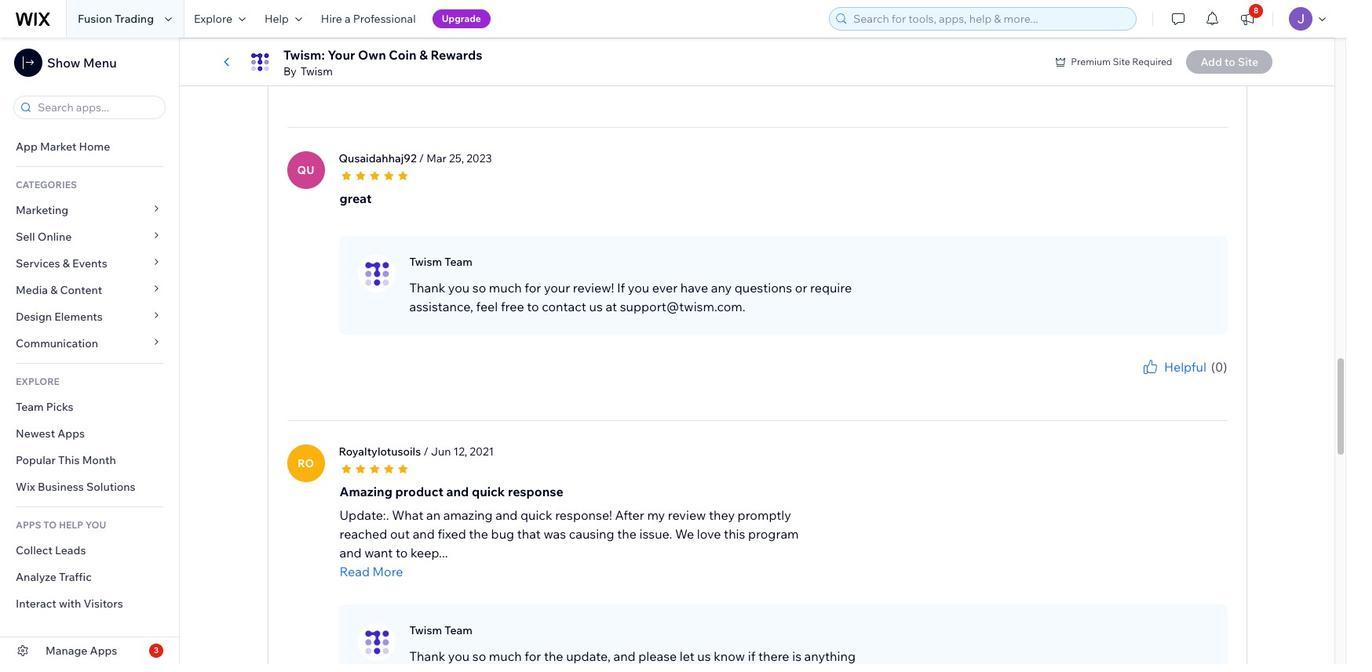 Task type: describe. For each thing, give the bounding box(es) containing it.
the inside thank you so much for the update, and please let us know if there is anything
[[544, 649, 563, 665]]

update,
[[566, 649, 611, 665]]

to
[[43, 520, 57, 531]]

explore
[[194, 12, 232, 26]]

design elements
[[16, 310, 103, 324]]

thank inside thank you so much for the update, and please let us know if there is anything
[[409, 649, 445, 665]]

we
[[675, 526, 694, 542]]

popular
[[16, 454, 56, 468]]

visitors
[[84, 597, 123, 612]]

fusion
[[78, 12, 112, 26]]

app market home link
[[0, 133, 179, 160]]

questions
[[735, 280, 792, 296]]

contact
[[542, 299, 586, 314]]

mar
[[427, 151, 447, 165]]

amazing
[[340, 484, 392, 500]]

25,
[[449, 151, 464, 165]]

response!
[[555, 508, 612, 523]]

media & content
[[16, 283, 102, 298]]

for inside thank you so much for the update, and please let us know if there is anything
[[525, 649, 541, 665]]

you inside thank you so much for the update, and please let us know if there is anything
[[448, 649, 470, 665]]

please
[[638, 649, 677, 665]]

12,
[[453, 445, 467, 459]]

twism: your own coin & rewards logo image
[[246, 48, 274, 76]]

team for thank you so much for your review! if you ever have any questions or require assistance, feel free to contact us at support@twism.com.
[[444, 255, 472, 269]]

interact with visitors link
[[0, 591, 179, 618]]

professional
[[353, 12, 416, 26]]

2 vertical spatial your
[[1165, 377, 1184, 388]]

manage
[[46, 644, 87, 659]]

manage apps
[[46, 644, 117, 659]]

own
[[358, 47, 386, 63]]

let
[[680, 649, 695, 665]]

content
[[60, 283, 102, 298]]

ever
[[652, 280, 678, 296]]

newest apps link
[[0, 421, 179, 447]]

program
[[748, 526, 799, 542]]

thank you so much for the update, and please let us know if there is anything
[[409, 649, 856, 665]]

0 horizontal spatial the
[[469, 526, 488, 542]]

to inside amazing product and quick response update:. what an amazing and quick response!  after my review they promptly reached out and fixed the bug that was causing the issue.  we love this program and want to keep... read more
[[396, 545, 408, 561]]

sell online
[[16, 230, 72, 244]]

upgrade
[[442, 13, 481, 24]]

traffic
[[59, 571, 92, 585]]

site
[[1113, 56, 1130, 68]]

solutions
[[86, 480, 136, 495]]

app market home
[[16, 140, 110, 154]]

team inside team picks link
[[16, 400, 44, 414]]

what
[[392, 508, 423, 523]]

(0) for first helpful button from the top
[[1211, 66, 1227, 81]]

coin
[[389, 47, 417, 63]]

0 horizontal spatial quick
[[472, 484, 505, 500]]

Search apps... field
[[33, 97, 160, 119]]

2 feedback from the top
[[1186, 377, 1227, 388]]

online
[[38, 230, 72, 244]]

twism: your own coin & rewards by twism
[[283, 47, 482, 78]]

and up 'keep...'
[[413, 526, 435, 542]]

business
[[38, 480, 84, 495]]

great
[[340, 190, 372, 206]]

sell
[[16, 230, 35, 244]]

review
[[668, 508, 706, 523]]

collect
[[16, 544, 53, 558]]

required
[[1132, 56, 1172, 68]]

marketing
[[16, 203, 68, 217]]

hire a professional
[[321, 12, 416, 26]]

3
[[154, 646, 159, 656]]

response
[[508, 484, 563, 500]]

explore
[[16, 376, 60, 388]]

& for events
[[63, 257, 70, 271]]

qusaidahhaj92 / mar 25, 2023
[[339, 151, 492, 165]]

by
[[283, 64, 297, 78]]

team for thank you so much for the update, and please let us know if there is anything
[[444, 624, 472, 638]]

much for the
[[489, 649, 522, 665]]

market
[[40, 140, 76, 154]]

apps to help you
[[16, 520, 106, 531]]

royaltylotusoils / jun 12, 2021
[[339, 445, 494, 459]]

leads
[[55, 544, 86, 558]]

twism inside twism: your own coin & rewards by twism
[[300, 64, 333, 78]]

bug
[[491, 526, 514, 542]]

thank inside thank you so much for your review! if you ever have any questions or require assistance, feel free to contact us at support@twism.com.
[[409, 280, 445, 296]]

/ for thank you so much for your review! if you ever have any questions or require assistance, feel free to contact us at support@twism.com.
[[419, 151, 424, 165]]

wix business solutions link
[[0, 474, 179, 501]]

us inside thank you so much for your review! if you ever have any questions or require assistance, feel free to contact us at support@twism.com.
[[589, 299, 603, 314]]

and up read
[[340, 545, 362, 561]]

collect leads link
[[0, 538, 179, 564]]

to inside thank you so much for your review! if you ever have any questions or require assistance, feel free to contact us at support@twism.com.
[[527, 299, 539, 314]]

sidebar element
[[0, 38, 180, 665]]

menu
[[83, 55, 117, 71]]

a
[[345, 12, 351, 26]]

if
[[617, 280, 625, 296]]

reached
[[340, 526, 387, 542]]

analyze traffic
[[16, 571, 92, 585]]

with
[[59, 597, 81, 612]]

wix
[[16, 480, 35, 495]]

analyze traffic link
[[0, 564, 179, 591]]

1 thank you for your feedback from the top
[[1103, 83, 1227, 95]]

apps for manage apps
[[90, 644, 117, 659]]

media
[[16, 283, 48, 298]]

hire a professional link
[[312, 0, 425, 38]]

is
[[792, 649, 801, 665]]

qu
[[297, 163, 314, 177]]



Task type: locate. For each thing, give the bounding box(es) containing it.
1 vertical spatial twism
[[409, 255, 442, 269]]

Search for tools, apps, help & more... field
[[849, 8, 1131, 30]]

upgrade button
[[432, 9, 491, 28]]

0 vertical spatial so
[[472, 280, 486, 296]]

much for your
[[489, 280, 522, 296]]

update:.
[[340, 508, 389, 523]]

you
[[1132, 83, 1148, 95], [448, 280, 470, 296], [628, 280, 649, 296], [1132, 377, 1148, 388], [448, 649, 470, 665]]

0 horizontal spatial to
[[396, 545, 408, 561]]

0 horizontal spatial &
[[50, 283, 58, 298]]

2 vertical spatial twism
[[409, 624, 442, 638]]

8 button
[[1230, 0, 1265, 38]]

2 helpful button from the top
[[1141, 358, 1206, 377]]

& inside twism: your own coin & rewards by twism
[[419, 47, 428, 63]]

for inside thank you so much for your review! if you ever have any questions or require assistance, feel free to contact us at support@twism.com.
[[525, 280, 541, 296]]

month
[[82, 454, 116, 468]]

apps up this
[[57, 427, 85, 441]]

love
[[697, 526, 721, 542]]

help
[[265, 12, 289, 26]]

&
[[419, 47, 428, 63], [63, 257, 70, 271], [50, 283, 58, 298]]

1 vertical spatial /
[[423, 445, 428, 459]]

2 so from the top
[[472, 649, 486, 665]]

1 horizontal spatial &
[[63, 257, 70, 271]]

2 twism team from the top
[[409, 624, 472, 638]]

hire
[[321, 12, 342, 26]]

events
[[72, 257, 107, 271]]

0 vertical spatial your
[[1165, 83, 1184, 95]]

premium
[[1071, 56, 1111, 68]]

wix business solutions
[[16, 480, 136, 495]]

picks
[[46, 400, 73, 414]]

marketing link
[[0, 197, 179, 224]]

help
[[59, 520, 83, 531]]

team picks link
[[0, 394, 179, 421]]

1 helpful from the top
[[1164, 66, 1206, 81]]

newest apps
[[16, 427, 85, 441]]

much
[[489, 280, 522, 296], [489, 649, 522, 665]]

much inside thank you so much for the update, and please let us know if there is anything
[[489, 649, 522, 665]]

0 vertical spatial feedback
[[1186, 83, 1227, 95]]

the
[[469, 526, 488, 542], [617, 526, 637, 542], [544, 649, 563, 665]]

media & content link
[[0, 277, 179, 304]]

newest
[[16, 427, 55, 441]]

any
[[711, 280, 732, 296]]

1 helpful button from the top
[[1141, 64, 1206, 83]]

1 much from the top
[[489, 280, 522, 296]]

and
[[446, 484, 469, 500], [495, 508, 518, 523], [413, 526, 435, 542], [340, 545, 362, 561], [613, 649, 636, 665]]

/ left jun
[[423, 445, 428, 459]]

0 vertical spatial /
[[419, 151, 424, 165]]

quick up amazing at left
[[472, 484, 505, 500]]

0 vertical spatial team
[[444, 255, 472, 269]]

much inside thank you so much for your review! if you ever have any questions or require assistance, feel free to contact us at support@twism.com.
[[489, 280, 522, 296]]

so inside thank you so much for your review! if you ever have any questions or require assistance, feel free to contact us at support@twism.com.
[[472, 280, 486, 296]]

t w image
[[358, 624, 395, 661]]

& right media
[[50, 283, 58, 298]]

1 twism team from the top
[[409, 255, 472, 269]]

2 vertical spatial team
[[444, 624, 472, 638]]

(0) for first helpful button from the bottom
[[1211, 359, 1227, 375]]

your
[[328, 47, 355, 63]]

twism team for thank you so much for the update, and please let us know if there is anything
[[409, 624, 472, 638]]

twism team up assistance,
[[409, 255, 472, 269]]

0 vertical spatial us
[[589, 299, 603, 314]]

0 vertical spatial much
[[489, 280, 522, 296]]

amazing
[[443, 508, 493, 523]]

show menu
[[47, 55, 117, 71]]

was
[[544, 526, 566, 542]]

1 horizontal spatial to
[[527, 299, 539, 314]]

2 much from the top
[[489, 649, 522, 665]]

1 vertical spatial quick
[[520, 508, 552, 523]]

and up amazing at left
[[446, 484, 469, 500]]

1 vertical spatial much
[[489, 649, 522, 665]]

so for the
[[472, 649, 486, 665]]

0 vertical spatial thank you for your feedback
[[1103, 83, 1227, 95]]

issue.
[[639, 526, 672, 542]]

services
[[16, 257, 60, 271]]

trading
[[115, 12, 154, 26]]

they
[[709, 508, 735, 523]]

0 vertical spatial helpful
[[1164, 66, 1206, 81]]

0 vertical spatial helpful button
[[1141, 64, 1206, 83]]

have
[[680, 280, 708, 296]]

1 feedback from the top
[[1186, 83, 1227, 95]]

popular this month
[[16, 454, 116, 468]]

1 horizontal spatial us
[[697, 649, 711, 665]]

2 (0) from the top
[[1211, 359, 1227, 375]]

us inside thank you so much for the update, and please let us know if there is anything
[[697, 649, 711, 665]]

us right let
[[697, 649, 711, 665]]

1 (0) from the top
[[1211, 66, 1227, 81]]

& right coin
[[419, 47, 428, 63]]

analyze
[[16, 571, 56, 585]]

if
[[748, 649, 755, 665]]

1 so from the top
[[472, 280, 486, 296]]

out
[[390, 526, 410, 542]]

helpful for first helpful button from the bottom
[[1164, 359, 1206, 375]]

/ left mar in the left top of the page
[[419, 151, 424, 165]]

quick up that
[[520, 508, 552, 523]]

1 vertical spatial team
[[16, 400, 44, 414]]

1 vertical spatial (0)
[[1211, 359, 1227, 375]]

apps right manage
[[90, 644, 117, 659]]

2 thank you for your feedback from the top
[[1103, 377, 1227, 388]]

1 horizontal spatial the
[[544, 649, 563, 665]]

2 vertical spatial &
[[50, 283, 58, 298]]

show menu button
[[14, 49, 117, 77]]

want
[[364, 545, 393, 561]]

t w image
[[358, 255, 395, 293]]

sell online link
[[0, 224, 179, 250]]

1 vertical spatial helpful
[[1164, 359, 1206, 375]]

design elements link
[[0, 304, 179, 330]]

1 horizontal spatial quick
[[520, 508, 552, 523]]

so inside thank you so much for the update, and please let us know if there is anything
[[472, 649, 486, 665]]

and left please
[[613, 649, 636, 665]]

anything
[[804, 649, 856, 665]]

to down out
[[396, 545, 408, 561]]

the left update,
[[544, 649, 563, 665]]

your inside thank you so much for your review! if you ever have any questions or require assistance, feel free to contact us at support@twism.com.
[[544, 280, 570, 296]]

0 vertical spatial apps
[[57, 427, 85, 441]]

team picks
[[16, 400, 73, 414]]

twism down twism: at the left top of the page
[[300, 64, 333, 78]]

2 helpful from the top
[[1164, 359, 1206, 375]]

0 vertical spatial twism team
[[409, 255, 472, 269]]

1 vertical spatial so
[[472, 649, 486, 665]]

to
[[527, 299, 539, 314], [396, 545, 408, 561]]

twism:
[[283, 47, 325, 63]]

promptly
[[738, 508, 791, 523]]

& for content
[[50, 283, 58, 298]]

my
[[647, 508, 665, 523]]

1 vertical spatial twism team
[[409, 624, 472, 638]]

rewards
[[431, 47, 482, 63]]

1 vertical spatial to
[[396, 545, 408, 561]]

2 horizontal spatial the
[[617, 526, 637, 542]]

twism for thank you so much for the update, and please let us know if there is anything
[[409, 624, 442, 638]]

apps
[[57, 427, 85, 441], [90, 644, 117, 659]]

1 vertical spatial us
[[697, 649, 711, 665]]

causing
[[569, 526, 614, 542]]

so for your
[[472, 280, 486, 296]]

twism team right t w icon
[[409, 624, 472, 638]]

0 horizontal spatial us
[[589, 299, 603, 314]]

and inside thank you so much for the update, and please let us know if there is anything
[[613, 649, 636, 665]]

0 vertical spatial to
[[527, 299, 539, 314]]

twism
[[300, 64, 333, 78], [409, 255, 442, 269], [409, 624, 442, 638]]

show
[[47, 55, 80, 71]]

& left the "events"
[[63, 257, 70, 271]]

the down amazing at left
[[469, 526, 488, 542]]

/ for thank you so much for the update, and please let us know if there is anything
[[423, 445, 428, 459]]

read
[[340, 564, 370, 580]]

0 vertical spatial (0)
[[1211, 66, 1227, 81]]

1 vertical spatial apps
[[90, 644, 117, 659]]

0 horizontal spatial apps
[[57, 427, 85, 441]]

thank
[[1103, 83, 1130, 95], [409, 280, 445, 296], [1103, 377, 1130, 388], [409, 649, 445, 665]]

popular this month link
[[0, 447, 179, 474]]

require
[[810, 280, 852, 296]]

helpful for first helpful button from the top
[[1164, 66, 1206, 81]]

home
[[79, 140, 110, 154]]

you
[[85, 520, 106, 531]]

ro
[[297, 457, 314, 471]]

apps for newest apps
[[57, 427, 85, 441]]

0 vertical spatial &
[[419, 47, 428, 63]]

the down "after"
[[617, 526, 637, 542]]

1 vertical spatial thank you for your feedback
[[1103, 377, 1227, 388]]

1 vertical spatial feedback
[[1186, 377, 1227, 388]]

qusaidahhaj92
[[339, 151, 417, 165]]

1 horizontal spatial apps
[[90, 644, 117, 659]]

there
[[758, 649, 789, 665]]

product
[[395, 484, 443, 500]]

more
[[373, 564, 403, 580]]

read more button
[[340, 563, 811, 581]]

1 vertical spatial helpful button
[[1141, 358, 1206, 377]]

0 vertical spatial quick
[[472, 484, 505, 500]]

2 horizontal spatial &
[[419, 47, 428, 63]]

1 vertical spatial &
[[63, 257, 70, 271]]

support@twism.com.
[[620, 299, 746, 314]]

twism team for thank you so much for your review! if you ever have any questions or require assistance, feel free to contact us at support@twism.com.
[[409, 255, 472, 269]]

services & events
[[16, 257, 107, 271]]

this
[[58, 454, 80, 468]]

twism for thank you so much for your review! if you ever have any questions or require assistance, feel free to contact us at support@twism.com.
[[409, 255, 442, 269]]

us left at
[[589, 299, 603, 314]]

so
[[472, 280, 486, 296], [472, 649, 486, 665]]

1 vertical spatial your
[[544, 280, 570, 296]]

design
[[16, 310, 52, 324]]

at
[[606, 299, 617, 314]]

know
[[714, 649, 745, 665]]

twism right t w icon
[[409, 624, 442, 638]]

help button
[[255, 0, 312, 38]]

twism up assistance,
[[409, 255, 442, 269]]

and up bug
[[495, 508, 518, 523]]

review!
[[573, 280, 614, 296]]

to right free
[[527, 299, 539, 314]]

0 vertical spatial twism
[[300, 64, 333, 78]]

this
[[724, 526, 745, 542]]

that
[[517, 526, 541, 542]]

elements
[[54, 310, 103, 324]]



Task type: vqa. For each thing, say whether or not it's contained in the screenshot.
Submissions in the button
no



